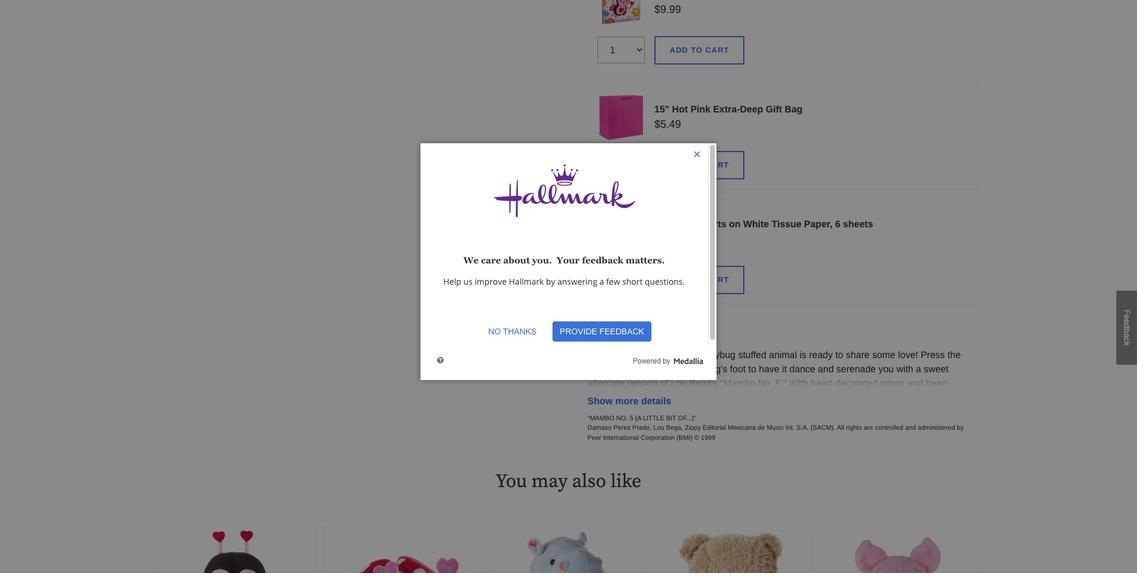 Task type: locate. For each thing, give the bounding box(es) containing it.
1 vertical spatial a
[[916, 364, 921, 374]]

15" hot pink extra-deep gift bag image
[[598, 94, 645, 141]]

show up gift
[[588, 396, 613, 406]]

1 vertical spatial add to cart button
[[655, 151, 745, 179]]

1 vertical spatial add
[[670, 160, 688, 169]]

more
[[616, 396, 639, 406]]

the up version
[[630, 364, 643, 374]]

bit
[[666, 414, 676, 422]]

peer
[[588, 434, 601, 441]]

1 horizontal spatial show
[[701, 407, 725, 417]]

white
[[743, 219, 769, 229]]

ready
[[809, 350, 833, 360]]

also left like
[[572, 470, 606, 494]]

0 vertical spatial adorable
[[608, 350, 645, 360]]

1 horizontal spatial adorable
[[646, 364, 682, 374]]

1999
[[701, 434, 716, 441]]

0 horizontal spatial heart-
[[811, 379, 836, 389]]

0 horizontal spatial lou
[[654, 424, 664, 431]]

1 horizontal spatial lou
[[671, 379, 687, 389]]

0 horizontal spatial show
[[588, 396, 613, 406]]

2 add to cart button from the top
[[655, 151, 745, 179]]

1 vertical spatial you
[[496, 470, 527, 494]]

(sacm).
[[811, 424, 836, 431]]

e
[[1122, 314, 1132, 319], [1122, 319, 1132, 324]]

1 horizontal spatial the
[[948, 350, 961, 360]]

"mambo no. 5 (a little bit of...)" damaso perez prado, lou bega, zippy editorial mexicana de music int. s.a. (sacm). all rights are controlled and administered by peer international corporation (bmi) © 1999
[[588, 414, 964, 441]]

1 add to cart from the top
[[670, 45, 729, 54]]

0 vertical spatial add to cart button
[[655, 36, 745, 64]]

add-
[[954, 393, 973, 403]]

1 vertical spatial on
[[617, 364, 627, 374]]

2 vertical spatial cart
[[706, 275, 729, 284]]

stuffed
[[738, 350, 767, 360]]

©
[[694, 434, 699, 441]]

1 vertical spatial show
[[701, 407, 725, 417]]

sheets
[[843, 219, 873, 229]]

0 vertical spatial show
[[588, 396, 613, 406]]

e up b
[[1122, 319, 1132, 324]]

"how
[[643, 407, 665, 417]]

1 horizontal spatial heart-
[[926, 379, 951, 389]]

2 horizontal spatial a
[[1122, 333, 1132, 338]]

a right with
[[916, 364, 921, 374]]

(bmi)
[[677, 434, 693, 441]]

1 vertical spatial cart
[[706, 160, 729, 169]]

2 vertical spatial add to cart
[[670, 275, 729, 284]]

6
[[835, 219, 841, 229]]

0 vertical spatial add to cart
[[670, 45, 729, 54]]

on
[[729, 219, 741, 229], [617, 364, 627, 374], [588, 407, 598, 417]]

1 vertical spatial add to cart
[[670, 160, 729, 169]]

lou right of
[[671, 379, 687, 389]]

perez
[[614, 424, 631, 431]]

adorable up of
[[646, 364, 682, 374]]

k
[[1122, 342, 1132, 346]]

add to cart down hearts on the top right
[[670, 275, 729, 284]]

0 horizontal spatial you
[[496, 470, 527, 494]]

lou up corporation
[[654, 424, 664, 431]]

1 vertical spatial lou
[[654, 424, 664, 431]]

like
[[611, 470, 642, 494]]

1 horizontal spatial also
[[749, 393, 767, 403]]

this adorable pink and red ladybug stuffed animal is ready to share some love! press the button on the adorable love bug's foot to have it dance and serenade you with a sweet alternate version of lou bega's "mambo no. 5." with heart-decorated wings and heart- shaped antennae, this soft plush cutie also makes a great valentine's day surprise and add- on gift to our "how do you show love?" children's book, sold separately.
[[588, 350, 973, 417]]

de
[[758, 424, 765, 431]]

this
[[666, 393, 681, 403]]

(a
[[635, 414, 641, 422]]

cart
[[706, 45, 729, 54], [706, 160, 729, 169], [706, 275, 729, 284]]

2 vertical spatial add to cart button
[[655, 266, 745, 294]]

you down soft
[[682, 407, 698, 417]]

adorable
[[608, 350, 645, 360], [646, 364, 682, 374]]

add down the red
[[670, 275, 688, 284]]

show down plush
[[701, 407, 725, 417]]

to
[[691, 45, 703, 54], [691, 160, 703, 169], [691, 275, 703, 284], [836, 350, 843, 360], [749, 364, 756, 374], [616, 407, 624, 417]]

controlled
[[875, 424, 903, 431]]

heart-
[[811, 379, 836, 389], [926, 379, 951, 389]]

0 horizontal spatial the
[[630, 364, 643, 374]]

0 vertical spatial also
[[749, 393, 767, 403]]

you
[[682, 407, 698, 417], [496, 470, 527, 494]]

the
[[948, 350, 961, 360], [630, 364, 643, 374]]

1 horizontal spatial on
[[617, 364, 627, 374]]

and left red
[[668, 350, 683, 360]]

red
[[686, 350, 700, 360]]

and up surprise
[[907, 379, 923, 389]]

you may also like
[[496, 470, 642, 494]]

soft
[[684, 393, 699, 403]]

0 vertical spatial you
[[682, 407, 698, 417]]

0 vertical spatial lou
[[671, 379, 687, 389]]

wings
[[881, 379, 905, 389]]

add to cart button down hearts on the top right
[[655, 266, 745, 294]]

makes
[[769, 393, 797, 403]]

no.
[[616, 414, 628, 422]]

lou inside "mambo no. 5 (a little bit of...)" damaso perez prado, lou bega, zippy editorial mexicana de music int. s.a. (sacm). all rights are controlled and administered by peer international corporation (bmi) © 1999
[[654, 424, 664, 431]]

this
[[588, 350, 606, 360]]

button
[[588, 364, 614, 374]]

add
[[670, 45, 688, 54], [670, 160, 688, 169], [670, 275, 688, 284]]

add to cart button down $9.99
[[655, 36, 745, 64]]

extra-
[[713, 104, 740, 114]]

0 vertical spatial cart
[[706, 45, 729, 54]]

add to cart down $9.99
[[670, 45, 729, 54]]

cupig stuffed animal, 7.5", image
[[822, 528, 977, 573]]

add to cart down $5.49 at the right top of page
[[670, 160, 729, 169]]

have
[[759, 364, 780, 374]]

no.
[[758, 379, 773, 389]]

15" hot pink extra-deep gift bag link
[[655, 104, 803, 114]]

zippy
[[685, 424, 701, 431]]

on left gift
[[588, 407, 598, 417]]

$5.49
[[655, 119, 681, 130]]

and
[[668, 350, 683, 360], [818, 364, 834, 374], [907, 379, 923, 389], [936, 393, 952, 403], [905, 424, 916, 431]]

of...)"
[[678, 414, 696, 422]]

administered
[[918, 424, 955, 431]]

2 e from the top
[[1122, 319, 1132, 324]]

0 vertical spatial add
[[670, 45, 688, 54]]

zip-along ladybug plush toy, image
[[325, 528, 480, 573]]

0 horizontal spatial adorable
[[608, 350, 645, 360]]

1 vertical spatial also
[[572, 470, 606, 494]]

how do you show love?: a love bug's quest to find her way book image
[[598, 0, 645, 26]]

1 vertical spatial adorable
[[646, 364, 682, 374]]

add down $9.99
[[670, 45, 688, 54]]

also down no.
[[749, 393, 767, 403]]

gift
[[601, 407, 613, 417]]

2 vertical spatial add
[[670, 275, 688, 284]]

b
[[1122, 328, 1132, 333]]

tiny red hearts on white tissue paper, 6 sheets
[[655, 219, 873, 229]]

you left may
[[496, 470, 527, 494]]

all
[[837, 424, 844, 431]]

$9.99
[[655, 4, 681, 16]]

great
[[808, 393, 829, 403]]

0 vertical spatial a
[[1122, 333, 1132, 338]]

add to cart button down $5.49 at the right top of page
[[655, 151, 745, 179]]

mexicana
[[728, 424, 756, 431]]

add down $5.49 at the right top of page
[[670, 160, 688, 169]]

adorable down product details
[[608, 350, 645, 360]]

"mambo
[[588, 414, 615, 422]]

and right "controlled"
[[905, 424, 916, 431]]

press
[[921, 350, 945, 360]]

bug's
[[705, 364, 727, 374]]

2 horizontal spatial on
[[729, 219, 741, 229]]

0 horizontal spatial a
[[800, 393, 805, 403]]

1 horizontal spatial a
[[916, 364, 921, 374]]

1 add from the top
[[670, 45, 688, 54]]

2 add from the top
[[670, 160, 688, 169]]

cutie
[[727, 393, 747, 403]]

love!
[[898, 350, 918, 360]]

music
[[767, 424, 784, 431]]

a up 'k'
[[1122, 333, 1132, 338]]

a down the with
[[800, 393, 805, 403]]

5."
[[776, 379, 787, 389]]

add to cart
[[670, 45, 729, 54], [670, 160, 729, 169], [670, 275, 729, 284]]

2 vertical spatial on
[[588, 407, 598, 417]]

details
[[641, 396, 671, 406]]

the right press
[[948, 350, 961, 360]]

is
[[800, 350, 807, 360]]

1 add to cart button from the top
[[655, 36, 745, 64]]

e up d on the bottom right
[[1122, 314, 1132, 319]]

and inside "mambo no. 5 (a little bit of...)" damaso perez prado, lou bega, zippy editorial mexicana de music int. s.a. (sacm). all rights are controlled and administered by peer international corporation (bmi) © 1999
[[905, 424, 916, 431]]

2 vertical spatial a
[[800, 393, 805, 403]]

red
[[676, 219, 694, 229]]

heart- up great
[[811, 379, 836, 389]]

some
[[872, 350, 896, 360]]

15" hot pink extra-deep gift bag $5.49
[[655, 104, 803, 130]]

also
[[749, 393, 767, 403], [572, 470, 606, 494]]

it
[[782, 364, 787, 374]]

1 horizontal spatial you
[[682, 407, 698, 417]]

on right button
[[617, 364, 627, 374]]

valentine's
[[832, 393, 877, 403]]

and down the ready on the bottom of the page
[[818, 364, 834, 374]]

1 e from the top
[[1122, 314, 1132, 319]]

heart- down sweet
[[926, 379, 951, 389]]

on left white
[[729, 219, 741, 229]]

decorated
[[836, 379, 878, 389]]



Task type: describe. For each thing, give the bounding box(es) containing it.
sweet
[[924, 364, 949, 374]]

pink
[[648, 350, 665, 360]]

d
[[1122, 324, 1132, 328]]

tiny red hearts on white tissue paper, 6 sheets link
[[655, 219, 873, 229]]

show inside show more details button
[[588, 396, 613, 406]]

3 add to cart from the top
[[670, 275, 729, 284]]

5
[[630, 414, 633, 422]]

plush
[[701, 393, 724, 403]]

do
[[668, 407, 680, 417]]

2 cart from the top
[[706, 160, 729, 169]]

0 horizontal spatial also
[[572, 470, 606, 494]]

tissue
[[772, 219, 802, 229]]

day
[[880, 393, 897, 403]]

foot
[[730, 364, 746, 374]]

15"
[[655, 104, 670, 114]]

and left add-
[[936, 393, 952, 403]]

lou inside this adorable pink and red ladybug stuffed animal is ready to share some love! press the button on the adorable love bug's foot to have it dance and serenade you with a sweet alternate version of lou bega's "mambo no. 5." with heart-decorated wings and heart- shaped antennae, this soft plush cutie also makes a great valentine's day surprise and add- on gift to our "how do you show love?" children's book, sold separately.
[[671, 379, 687, 389]]

details
[[636, 327, 676, 343]]

with
[[789, 379, 808, 389]]

ladybug
[[702, 350, 736, 360]]

tiny
[[655, 219, 674, 229]]

book,
[[802, 407, 825, 417]]

version
[[627, 379, 658, 389]]

alternate
[[588, 379, 624, 389]]

separately.
[[847, 407, 893, 417]]

damaso
[[588, 424, 612, 431]]

international
[[603, 434, 639, 441]]

paper,
[[804, 219, 833, 229]]

serenade
[[837, 364, 876, 374]]

s.a.
[[797, 424, 809, 431]]

you
[[879, 364, 894, 374]]

3 add from the top
[[670, 275, 688, 284]]

love
[[685, 364, 702, 374]]

bega,
[[666, 424, 683, 431]]

product details
[[588, 327, 676, 343]]

show more details button
[[588, 396, 671, 407]]

you inside this adorable pink and red ladybug stuffed animal is ready to share some love! press the button on the adorable love bug's foot to have it dance and serenade you with a sweet alternate version of lou bega's "mambo no. 5." with heart-decorated wings and heart- shaped antennae, this soft plush cutie also makes a great valentine's day surprise and add- on gift to our "how do you show love?" children's book, sold separately.
[[682, 407, 698, 417]]

0 vertical spatial the
[[948, 350, 961, 360]]

3 cart from the top
[[706, 275, 729, 284]]

are
[[864, 424, 873, 431]]

love?"
[[727, 407, 757, 417]]

a inside f e e d b a c k "button"
[[1122, 333, 1132, 338]]

corporation
[[641, 434, 675, 441]]

"mambo
[[721, 379, 756, 389]]

with
[[897, 364, 913, 374]]

2 heart- from the left
[[926, 379, 951, 389]]

f
[[1122, 309, 1132, 314]]

1 cart from the top
[[706, 45, 729, 54]]

surprise
[[900, 393, 933, 403]]

our
[[627, 407, 640, 417]]

antennae,
[[621, 393, 663, 403]]

c
[[1122, 338, 1132, 342]]

bega's
[[689, 379, 718, 389]]

children's
[[759, 407, 799, 417]]

2 add to cart from the top
[[670, 160, 729, 169]]

3 add to cart button from the top
[[655, 266, 745, 294]]

gift
[[766, 104, 782, 114]]

of
[[660, 379, 668, 389]]

show more details
[[588, 396, 671, 406]]

love bug singing stuffed animal with motion, 12", image
[[159, 528, 314, 573]]

editorial
[[703, 424, 726, 431]]

also inside this adorable pink and red ladybug stuffed animal is ready to share some love! press the button on the adorable love bug's foot to have it dance and serenade you with a sweet alternate version of lou bega's "mambo no. 5." with heart-decorated wings and heart- shaped antennae, this soft plush cutie also makes a great valentine's day surprise and add- on gift to our "how do you show love?" children's book, sold separately.
[[749, 393, 767, 403]]

hearts
[[697, 219, 727, 229]]

deep
[[740, 104, 763, 114]]

f e e d b a c k button
[[1117, 291, 1137, 365]]

hug 'n' sing tootin' hippo singing stuffed animal with motion, 10", image
[[491, 528, 646, 573]]

0 vertical spatial on
[[729, 219, 741, 229]]

1 heart- from the left
[[811, 379, 836, 389]]

product
[[588, 327, 633, 343]]

f e e d b a c k
[[1122, 309, 1132, 346]]

bag
[[785, 104, 803, 114]]

rights
[[846, 424, 862, 431]]

0 horizontal spatial on
[[588, 407, 598, 417]]

i love you bear singing stuffed animal with motion, 11", image
[[657, 528, 812, 573]]

shaped
[[588, 393, 619, 403]]

1 vertical spatial the
[[630, 364, 643, 374]]

animal
[[769, 350, 797, 360]]

show inside this adorable pink and red ladybug stuffed animal is ready to share some love! press the button on the adorable love bug's foot to have it dance and serenade you with a sweet alternate version of lou bega's "mambo no. 5." with heart-decorated wings and heart- shaped antennae, this soft plush cutie also makes a great valentine's day surprise and add- on gift to our "how do you show love?" children's book, sold separately.
[[701, 407, 725, 417]]

may
[[532, 470, 568, 494]]

pink
[[691, 104, 711, 114]]

int.
[[786, 424, 795, 431]]

hot
[[672, 104, 688, 114]]

product details region
[[159, 0, 979, 566]]



Task type: vqa. For each thing, say whether or not it's contained in the screenshot.
shopping cart icon
no



